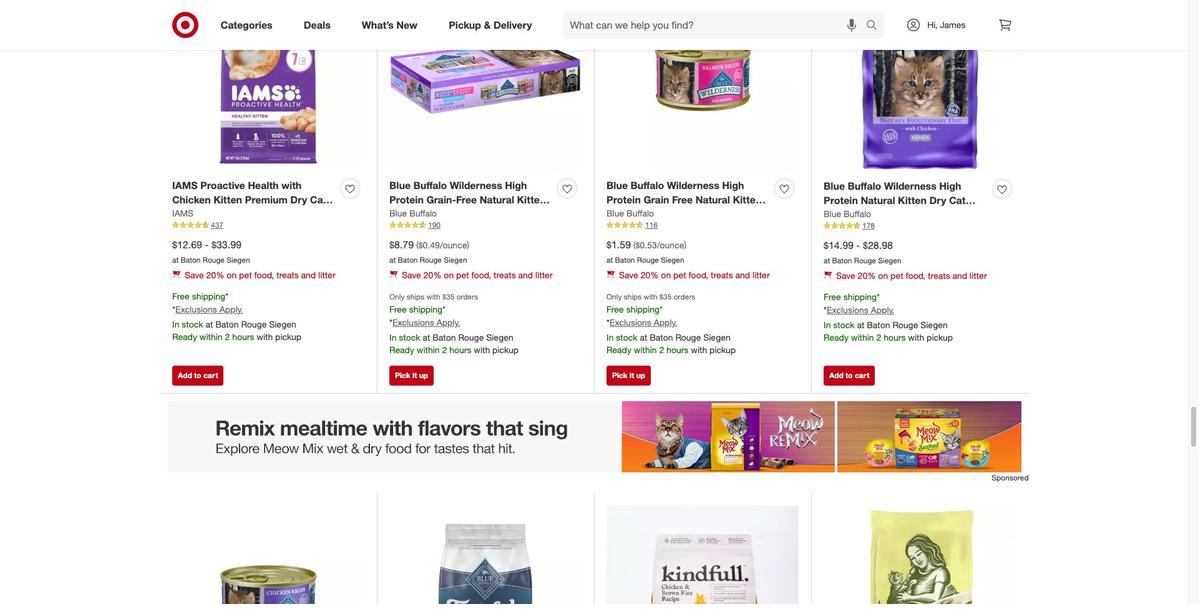 Task type: describe. For each thing, give the bounding box(es) containing it.
pickup & delivery
[[449, 18, 532, 31]]

protein for recipe
[[607, 194, 641, 206]]

ships for $1.59
[[624, 292, 642, 301]]

siegen inside $12.69 - $33.99 at baton rouge siegen
[[227, 255, 250, 265]]

$1.59
[[607, 239, 631, 251]]

ships for $8.79
[[407, 292, 424, 301]]

treats for iams proactive health with chicken kitten premium dry cat food
[[276, 270, 299, 280]]

treats for blue buffalo wilderness high protein grain-free natural kitten pate wet cat food variety pack with chicken & salmon - 3oz/6ct
[[494, 270, 516, 280]]

$14.99
[[824, 239, 854, 252]]

food inside blue buffalo wilderness high protein natural kitten dry cat food with chicken flavor
[[824, 208, 848, 221]]

437 link
[[172, 220, 364, 231]]

and for blue buffalo wilderness high protein natural kitten dry cat food with chicken flavor
[[953, 270, 967, 281]]

and for blue buffalo wilderness high protein grain-free natural kitten pate wet cat food variety pack with chicken & salmon - 3oz/6ct
[[518, 270, 533, 280]]

siegen inside $1.59 ( $0.53 /ounce ) at baton rouge siegen
[[661, 255, 684, 265]]

search
[[861, 20, 891, 32]]

at inside $1.59 ( $0.53 /ounce ) at baton rouge siegen
[[607, 255, 613, 265]]

what's new link
[[351, 11, 433, 39]]

litter for blue buffalo wilderness high protein grain free natural kitten pate wet cat food with salmon recipe - 3oz
[[753, 270, 770, 280]]

high for pack
[[505, 179, 527, 192]]

437
[[211, 220, 223, 230]]

only ships with $35 orders free shipping * * exclusions apply. in stock at  baton rouge siegen ready within 2 hours with pickup for $8.79
[[389, 292, 519, 355]]

only ships with $35 orders free shipping * * exclusions apply. in stock at  baton rouge siegen ready within 2 hours with pickup for $1.59
[[607, 292, 736, 355]]

kitten inside blue buffalo wilderness high protein grain-free natural kitten pate wet cat food variety pack with chicken & salmon - 3oz/6ct
[[517, 194, 546, 206]]

2 horizontal spatial blue buffalo
[[824, 208, 871, 219]]

rouge inside $1.59 ( $0.53 /ounce ) at baton rouge siegen
[[637, 255, 659, 265]]

cart for $33.99
[[203, 371, 218, 380]]

blue inside blue buffalo wilderness high protein natural kitten dry cat food with chicken flavor
[[824, 180, 845, 192]]

litter for blue buffalo wilderness high protein grain-free natural kitten pate wet cat food variety pack with chicken & salmon - 3oz/6ct
[[535, 270, 553, 280]]

high inside blue buffalo wilderness high protein natural kitten dry cat food with chicken flavor
[[939, 180, 961, 192]]

pickup
[[449, 18, 481, 31]]

only for $8.79
[[389, 292, 405, 301]]

advertisement region
[[160, 401, 1029, 473]]

orders for 3oz
[[674, 292, 695, 301]]

$8.79
[[389, 239, 414, 251]]

pet for $33.99
[[239, 270, 252, 280]]

iams link
[[172, 207, 193, 220]]

save for $12.69
[[185, 270, 204, 280]]

baton inside '$14.99 - $28.98 at baton rouge siegen'
[[832, 256, 852, 265]]

variety
[[480, 208, 513, 220]]

deals
[[304, 18, 331, 31]]

$14.99 - $28.98 at baton rouge siegen
[[824, 239, 901, 265]]

james
[[940, 19, 966, 30]]

hi,
[[927, 19, 938, 30]]

blue inside blue buffalo wilderness high protein grain free natural kitten pate wet cat food with salmon recipe - 3oz
[[607, 179, 628, 192]]

on for $0.49
[[444, 270, 454, 280]]

free inside blue buffalo wilderness high protein grain free natural kitten pate wet cat food with salmon recipe - 3oz
[[672, 194, 693, 206]]

$12.69
[[172, 239, 202, 251]]

baton inside $8.79 ( $0.49 /ounce ) at baton rouge siegen
[[398, 255, 418, 265]]

free inside blue buffalo wilderness high protein grain-free natural kitten pate wet cat food variety pack with chicken & salmon - 3oz/6ct
[[456, 194, 477, 206]]

premium
[[245, 194, 288, 206]]

$8.79 ( $0.49 /ounce ) at baton rouge siegen
[[389, 239, 469, 265]]

litter for iams proactive health with chicken kitten premium dry cat food
[[318, 270, 335, 280]]

hi, james
[[927, 19, 966, 30]]

20% for $0.53
[[641, 270, 659, 280]]

- inside blue buffalo wilderness high protein grain-free natural kitten pate wet cat food variety pack with chicken & salmon - 3oz/6ct
[[502, 222, 506, 235]]

iams proactive health with chicken kitten premium dry cat food
[[172, 179, 327, 220]]

pack
[[516, 208, 539, 220]]

$35 for $8.79
[[443, 292, 455, 301]]

iams for iams
[[172, 208, 193, 218]]

add to cart button for $14.99
[[824, 366, 875, 386]]

20% for $33.99
[[206, 270, 224, 280]]

blue buffalo wilderness high protein grain free natural kitten pate wet cat food with salmon recipe - 3oz link
[[607, 179, 769, 235]]

high for salmon
[[722, 179, 744, 192]]

pate for with
[[389, 208, 411, 220]]

siegen inside $8.79 ( $0.49 /ounce ) at baton rouge siegen
[[444, 255, 467, 265]]

blue buffalo for recipe
[[607, 208, 654, 218]]

new
[[396, 18, 418, 31]]

shipping down $8.79 ( $0.49 /ounce ) at baton rouge siegen on the left
[[409, 304, 442, 315]]

kitten inside blue buffalo wilderness high protein grain free natural kitten pate wet cat food with salmon recipe - 3oz
[[733, 194, 762, 206]]

rouge inside $8.79 ( $0.49 /ounce ) at baton rouge siegen
[[420, 255, 442, 265]]

pet for $28.98
[[891, 270, 903, 281]]

categories
[[221, 18, 273, 31]]

blue buffalo wilderness high protein natural kitten dry cat food with chicken flavor link
[[824, 179, 987, 221]]

categories link
[[210, 11, 288, 39]]

cat inside blue buffalo wilderness high protein natural kitten dry cat food with chicken flavor
[[949, 194, 966, 207]]

food, for $0.53
[[689, 270, 708, 280]]

food, for $33.99
[[254, 270, 274, 280]]

free shipping * * exclusions apply. in stock at  baton rouge siegen ready within 2 hours with pickup for $28.98
[[824, 291, 953, 342]]

to for $14.99
[[846, 371, 853, 380]]

pate for recipe
[[607, 208, 628, 220]]

$0.53
[[636, 240, 657, 250]]

20% for $0.49
[[423, 270, 441, 280]]

natural inside blue buffalo wilderness high protein natural kitten dry cat food with chicken flavor
[[861, 194, 895, 207]]

delivery
[[494, 18, 532, 31]]

dry for with
[[290, 194, 307, 206]]

/ounce for &
[[440, 240, 467, 250]]

blue buffalo link for with
[[389, 207, 437, 220]]

save 20% on pet food, treats and litter for $28.98
[[836, 270, 987, 281]]

& inside blue buffalo wilderness high protein grain-free natural kitten pate wet cat food variety pack with chicken & salmon - 3oz/6ct
[[454, 222, 460, 235]]

sponsored
[[992, 473, 1029, 483]]

buffalo inside blue buffalo wilderness high protein grain free natural kitten pate wet cat food with salmon recipe - 3oz
[[631, 179, 664, 192]]

health
[[248, 179, 279, 192]]

proactive
[[200, 179, 245, 192]]

and for blue buffalo wilderness high protein grain free natural kitten pate wet cat food with salmon recipe - 3oz
[[735, 270, 750, 280]]

search button
[[861, 11, 891, 41]]

buffalo inside blue buffalo wilderness high protein natural kitten dry cat food with chicken flavor
[[848, 180, 881, 192]]

pick it up for $1.59
[[612, 371, 645, 380]]

wet for grain
[[631, 208, 649, 220]]

blue inside blue buffalo wilderness high protein grain-free natural kitten pate wet cat food variety pack with chicken & salmon - 3oz/6ct
[[389, 179, 411, 192]]

add to cart for $12.69
[[178, 371, 218, 380]]

190 link
[[389, 220, 582, 231]]

treats for blue buffalo wilderness high protein grain free natural kitten pate wet cat food with salmon recipe - 3oz
[[711, 270, 733, 280]]

save for $14.99
[[836, 270, 855, 281]]

iams for iams proactive health with chicken kitten premium dry cat food
[[172, 179, 198, 192]]

save 20% on pet food, treats and litter for $0.53
[[619, 270, 770, 280]]



Task type: vqa. For each thing, say whether or not it's contained in the screenshot.
For
no



Task type: locate. For each thing, give the bounding box(es) containing it.
0 horizontal spatial &
[[454, 222, 460, 235]]

1 only from the left
[[389, 292, 405, 301]]

food,
[[254, 270, 274, 280], [471, 270, 491, 280], [689, 270, 708, 280], [906, 270, 926, 281]]

hours
[[232, 331, 254, 342], [884, 332, 906, 342], [449, 344, 471, 355], [667, 344, 689, 355]]

0 horizontal spatial free shipping * * exclusions apply. in stock at  baton rouge siegen ready within 2 hours with pickup
[[172, 291, 301, 342]]

save 20% on pet food, treats and litter down $33.99
[[185, 270, 335, 280]]

save 20% on pet food, treats and litter for $0.49
[[402, 270, 553, 280]]

food, down 116 link
[[689, 270, 708, 280]]

purina kitten chow naturals with chicken complete & balanced dry cat food image
[[824, 505, 1017, 604], [824, 505, 1017, 604]]

add to cart button for $12.69
[[172, 366, 224, 386]]

shipping down $12.69 - $33.99 at baton rouge siegen
[[192, 291, 225, 301]]

at inside '$14.99 - $28.98 at baton rouge siegen'
[[824, 256, 830, 265]]

cat up 3oz
[[651, 208, 668, 220]]

1 vertical spatial &
[[454, 222, 460, 235]]

on for $33.99
[[227, 270, 237, 280]]

stock
[[182, 319, 203, 329], [833, 319, 855, 330], [399, 332, 420, 343], [616, 332, 637, 343]]

salmon inside blue buffalo wilderness high protein grain free natural kitten pate wet cat food with salmon recipe - 3oz
[[720, 208, 756, 220]]

rouge inside $12.69 - $33.99 at baton rouge siegen
[[203, 255, 225, 265]]

dry inside blue buffalo wilderness high protein natural kitten dry cat food with chicken flavor
[[929, 194, 946, 207]]

add to cart for $14.99
[[829, 371, 870, 380]]

wilderness for variety
[[450, 179, 502, 192]]

treats down 437 link
[[276, 270, 299, 280]]

0 horizontal spatial (
[[416, 240, 419, 250]]

wilderness up variety
[[450, 179, 502, 192]]

0 horizontal spatial add to cart button
[[172, 366, 224, 386]]

pick it up
[[395, 371, 428, 380], [612, 371, 645, 380]]

1 horizontal spatial blue buffalo link
[[607, 207, 654, 220]]

wilderness up flavor
[[884, 180, 937, 192]]

20% down $12.69 - $33.99 at baton rouge siegen
[[206, 270, 224, 280]]

2 add to cart button from the left
[[824, 366, 875, 386]]

it for $8.79
[[413, 371, 417, 380]]

what's
[[362, 18, 394, 31]]

chicken inside blue buffalo wilderness high protein grain-free natural kitten pate wet cat food variety pack with chicken & salmon - 3oz/6ct
[[412, 222, 451, 235]]

20% down '$14.99 - $28.98 at baton rouge siegen' at the top right of page
[[858, 270, 876, 281]]

food, down 437 link
[[254, 270, 274, 280]]

natural inside blue buffalo wilderness high protein grain free natural kitten pate wet cat food with salmon recipe - 3oz
[[696, 194, 730, 206]]

pate
[[389, 208, 411, 220], [607, 208, 628, 220]]

1 horizontal spatial add to cart button
[[824, 366, 875, 386]]

1 horizontal spatial free shipping * * exclusions apply. in stock at  baton rouge siegen ready within 2 hours with pickup
[[824, 291, 953, 342]]

save down '$14.99 - $28.98 at baton rouge siegen' at the top right of page
[[836, 270, 855, 281]]

1 horizontal spatial pick it up button
[[607, 366, 651, 386]]

save 20% on pet food, treats and litter down the $28.98
[[836, 270, 987, 281]]

& right 190
[[454, 222, 460, 235]]

- left 3oz
[[643, 222, 647, 235]]

recipe
[[607, 222, 640, 235]]

shipping
[[192, 291, 225, 301], [843, 291, 877, 302], [409, 304, 442, 315], [626, 304, 660, 315]]

pate inside blue buffalo wilderness high protein grain-free natural kitten pate wet cat food variety pack with chicken & salmon - 3oz/6ct
[[389, 208, 411, 220]]

add
[[178, 371, 192, 380], [829, 371, 844, 380]]

0 horizontal spatial blue buffalo
[[389, 208, 437, 218]]

2 wet from the left
[[631, 208, 649, 220]]

on for $0.53
[[661, 270, 671, 280]]

with inside blue buffalo wilderness high protein grain-free natural kitten pate wet cat food variety pack with chicken & salmon - 3oz/6ct
[[389, 222, 410, 235]]

0 horizontal spatial natural
[[480, 194, 514, 206]]

food
[[172, 208, 196, 220], [454, 208, 477, 220], [671, 208, 695, 220], [824, 208, 848, 221]]

2 it from the left
[[630, 371, 634, 380]]

0 vertical spatial chicken
[[172, 194, 211, 206]]

wet inside blue buffalo wilderness high protein grain free natural kitten pate wet cat food with salmon recipe - 3oz
[[631, 208, 649, 220]]

0 horizontal spatial pick it up
[[395, 371, 428, 380]]

1 horizontal spatial ships
[[624, 292, 642, 301]]

- inside '$14.99 - $28.98 at baton rouge siegen'
[[856, 239, 860, 252]]

with
[[281, 179, 302, 192], [697, 208, 718, 220], [850, 208, 870, 221], [389, 222, 410, 235], [427, 292, 440, 301], [644, 292, 658, 301], [257, 331, 273, 342], [908, 332, 924, 342], [474, 344, 490, 355], [691, 344, 707, 355]]

orders for &
[[457, 292, 478, 301]]

2 up from the left
[[636, 371, 645, 380]]

pick for $8.79
[[395, 371, 410, 380]]

2 pick it up button from the left
[[607, 366, 651, 386]]

0 horizontal spatial blue buffalo link
[[389, 207, 437, 220]]

natural for with
[[696, 194, 730, 206]]

$1.59 ( $0.53 /ounce ) at baton rouge siegen
[[607, 239, 687, 265]]

0 vertical spatial salmon
[[720, 208, 756, 220]]

wilderness up grain
[[667, 179, 719, 192]]

0 vertical spatial &
[[484, 18, 491, 31]]

apply.
[[219, 304, 243, 314], [871, 304, 894, 315], [437, 317, 460, 328], [654, 317, 677, 328]]

high up the pack
[[505, 179, 527, 192]]

dry up flavor
[[929, 194, 946, 207]]

add for $12.69 - $33.99
[[178, 371, 192, 380]]

$35
[[443, 292, 455, 301], [660, 292, 672, 301]]

only
[[389, 292, 405, 301], [607, 292, 622, 301]]

with inside blue buffalo wilderness high protein grain free natural kitten pate wet cat food with salmon recipe - 3oz
[[697, 208, 718, 220]]

grain
[[644, 194, 669, 206]]

blue buffalo wilderness high protein grain-free natural kitten pate wet cat food variety pack with chicken & salmon - 3oz/6ct link
[[389, 179, 552, 235]]

save for $8.79
[[402, 270, 421, 280]]

protein inside blue buffalo wilderness high protein grain-free natural kitten pate wet cat food variety pack with chicken & salmon - 3oz/6ct
[[389, 194, 424, 206]]

0 horizontal spatial salmon
[[463, 222, 499, 235]]

wilderness inside blue buffalo wilderness high protein natural kitten dry cat food with chicken flavor
[[884, 180, 937, 192]]

1 pick from the left
[[395, 371, 410, 380]]

1 /ounce from the left
[[440, 240, 467, 250]]

save down $8.79 ( $0.49 /ounce ) at baton rouge siegen on the left
[[402, 270, 421, 280]]

on down $1.59 ( $0.53 /ounce ) at baton rouge siegen
[[661, 270, 671, 280]]

- right '$12.69'
[[205, 239, 209, 251]]

1 wet from the left
[[414, 208, 432, 220]]

&
[[484, 18, 491, 31], [454, 222, 460, 235]]

1 horizontal spatial )
[[684, 240, 687, 250]]

178
[[862, 221, 875, 230]]

1 pate from the left
[[389, 208, 411, 220]]

add to cart button
[[172, 366, 224, 386], [824, 366, 875, 386]]

pate up $8.79
[[389, 208, 411, 220]]

2
[[225, 331, 230, 342], [876, 332, 881, 342], [442, 344, 447, 355], [659, 344, 664, 355]]

protein up $14.99
[[824, 194, 858, 207]]

0 horizontal spatial pate
[[389, 208, 411, 220]]

food, for $0.49
[[471, 270, 491, 280]]

wet inside blue buffalo wilderness high protein grain-free natural kitten pate wet cat food variety pack with chicken & salmon - 3oz/6ct
[[414, 208, 432, 220]]

wet up recipe
[[631, 208, 649, 220]]

- inside blue buffalo wilderness high protein grain free natural kitten pate wet cat food with salmon recipe - 3oz
[[643, 222, 647, 235]]

2 horizontal spatial high
[[939, 180, 961, 192]]

ready
[[172, 331, 197, 342], [824, 332, 849, 342], [389, 344, 414, 355], [607, 344, 631, 355]]

/ounce for 3oz
[[657, 240, 684, 250]]

cat right premium
[[310, 194, 327, 206]]

1 add from the left
[[178, 371, 192, 380]]

$28.98
[[863, 239, 893, 252]]

blue buffalo tastefuls with chicken natural kitten dry cat food image
[[389, 505, 582, 604], [389, 505, 582, 604]]

high
[[505, 179, 527, 192], [722, 179, 744, 192], [939, 180, 961, 192]]

protein up recipe
[[607, 194, 641, 206]]

high inside blue buffalo wilderness high protein grain-free natural kitten pate wet cat food variety pack with chicken & salmon - 3oz/6ct
[[505, 179, 527, 192]]

siegen
[[227, 255, 250, 265], [444, 255, 467, 265], [661, 255, 684, 265], [878, 256, 901, 265], [269, 319, 296, 329], [921, 319, 948, 330], [486, 332, 513, 343], [703, 332, 731, 343]]

/ounce
[[440, 240, 467, 250], [657, 240, 684, 250]]

1 only ships with $35 orders free shipping * * exclusions apply. in stock at  baton rouge siegen ready within 2 hours with pickup from the left
[[389, 292, 519, 355]]

116
[[645, 220, 658, 230]]

1 horizontal spatial pick
[[612, 371, 628, 380]]

dry for high
[[929, 194, 946, 207]]

2 ) from the left
[[684, 240, 687, 250]]

pick
[[395, 371, 410, 380], [612, 371, 628, 380]]

high up 116 link
[[722, 179, 744, 192]]

natural
[[480, 194, 514, 206], [696, 194, 730, 206], [861, 194, 895, 207]]

$33.99
[[212, 239, 241, 251]]

save down $1.59 ( $0.53 /ounce ) at baton rouge siegen
[[619, 270, 638, 280]]

cat inside blue buffalo wilderness high protein grain-free natural kitten pate wet cat food variety pack with chicken & salmon - 3oz/6ct
[[434, 208, 451, 220]]

1 ships from the left
[[407, 292, 424, 301]]

orders down $1.59 ( $0.53 /ounce ) at baton rouge siegen
[[674, 292, 695, 301]]

on
[[227, 270, 237, 280], [444, 270, 454, 280], [661, 270, 671, 280], [878, 270, 888, 281]]

blue buffalo up 190
[[389, 208, 437, 218]]

1 iams from the top
[[172, 179, 198, 192]]

add for $14.99 - $28.98
[[829, 371, 844, 380]]

0 horizontal spatial wet
[[414, 208, 432, 220]]

/ounce inside $8.79 ( $0.49 /ounce ) at baton rouge siegen
[[440, 240, 467, 250]]

with inside blue buffalo wilderness high protein natural kitten dry cat food with chicken flavor
[[850, 208, 870, 221]]

0 vertical spatial iams
[[172, 179, 198, 192]]

0 horizontal spatial ships
[[407, 292, 424, 301]]

protein left grain-
[[389, 194, 424, 206]]

0 horizontal spatial )
[[467, 240, 469, 250]]

$35 for $1.59
[[660, 292, 672, 301]]

dry inside the iams proactive health with chicken kitten premium dry cat food
[[290, 194, 307, 206]]

dry
[[290, 194, 307, 206], [929, 194, 946, 207]]

free shipping * * exclusions apply. in stock at  baton rouge siegen ready within 2 hours with pickup for $33.99
[[172, 291, 301, 342]]

1 vertical spatial iams
[[172, 208, 193, 218]]

protein
[[389, 194, 424, 206], [607, 194, 641, 206], [824, 194, 858, 207]]

to for $12.69
[[194, 371, 201, 380]]

save for $1.59
[[619, 270, 638, 280]]

2 pate from the left
[[607, 208, 628, 220]]

2 pick from the left
[[612, 371, 628, 380]]

1 horizontal spatial blue buffalo
[[607, 208, 654, 218]]

1 horizontal spatial pick it up
[[612, 371, 645, 380]]

protein for with
[[389, 194, 424, 206]]

2 horizontal spatial wilderness
[[884, 180, 937, 192]]

blue buffalo wilderness high protein grain free natural kitten pate wet cat food with chicken recipe - 3oz image
[[172, 505, 364, 604], [172, 505, 364, 604]]

$0.49
[[419, 240, 440, 250]]

1 horizontal spatial /ounce
[[657, 240, 684, 250]]

1 horizontal spatial $35
[[660, 292, 672, 301]]

1 pick it up from the left
[[395, 371, 428, 380]]

) inside $8.79 ( $0.49 /ounce ) at baton rouge siegen
[[467, 240, 469, 250]]

3oz
[[649, 222, 666, 235]]

0 horizontal spatial protein
[[389, 194, 424, 206]]

and
[[301, 270, 316, 280], [518, 270, 533, 280], [735, 270, 750, 280], [953, 270, 967, 281]]

kitten up 116 link
[[733, 194, 762, 206]]

1 pick it up button from the left
[[389, 366, 434, 386]]

3oz/6ct
[[509, 222, 544, 235]]

0 horizontal spatial add
[[178, 371, 192, 380]]

cat
[[310, 194, 327, 206], [949, 194, 966, 207], [434, 208, 451, 220], [651, 208, 668, 220]]

it for $1.59
[[630, 371, 634, 380]]

0 horizontal spatial pick it up button
[[389, 366, 434, 386]]

0 horizontal spatial only ships with $35 orders free shipping * * exclusions apply. in stock at  baton rouge siegen ready within 2 hours with pickup
[[389, 292, 519, 355]]

1 horizontal spatial wet
[[631, 208, 649, 220]]

1 orders from the left
[[457, 292, 478, 301]]

2 cart from the left
[[855, 371, 870, 380]]

(
[[416, 240, 419, 250], [633, 240, 636, 250]]

on down the $28.98
[[878, 270, 888, 281]]

chicken inside the iams proactive health with chicken kitten premium dry cat food
[[172, 194, 211, 206]]

0 horizontal spatial it
[[413, 371, 417, 380]]

ships
[[407, 292, 424, 301], [624, 292, 642, 301]]

iams
[[172, 179, 198, 192], [172, 208, 193, 218]]

treats down 178 link at the top of page
[[928, 270, 950, 281]]

deals link
[[293, 11, 346, 39]]

food, down 178 link at the top of page
[[906, 270, 926, 281]]

chicken up "iams" link
[[172, 194, 211, 206]]

flavor
[[915, 208, 944, 221]]

wilderness inside blue buffalo wilderness high protein grain-free natural kitten pate wet cat food variety pack with chicken & salmon - 3oz/6ct
[[450, 179, 502, 192]]

1 add to cart button from the left
[[172, 366, 224, 386]]

blue buffalo link for recipe
[[607, 207, 654, 220]]

2 only from the left
[[607, 292, 622, 301]]

2 only ships with $35 orders free shipping * * exclusions apply. in stock at  baton rouge siegen ready within 2 hours with pickup from the left
[[607, 292, 736, 355]]

( right the $1.59
[[633, 240, 636, 250]]

at inside $8.79 ( $0.49 /ounce ) at baton rouge siegen
[[389, 255, 396, 265]]

treats down 116 link
[[711, 270, 733, 280]]

food, for $28.98
[[906, 270, 926, 281]]

blue buffalo wilderness high protein natural kitten dry cat food with chicken flavor
[[824, 180, 966, 221]]

blue buffalo wilderness high protein natural kitten dry cat food with chicken flavor image
[[824, 0, 1017, 172], [824, 0, 1017, 172]]

& right pickup
[[484, 18, 491, 31]]

save 20% on pet food, treats and litter down 190 link
[[402, 270, 553, 280]]

$35 down $8.79 ( $0.49 /ounce ) at baton rouge siegen on the left
[[443, 292, 455, 301]]

)
[[467, 240, 469, 250], [684, 240, 687, 250]]

food inside the iams proactive health with chicken kitten premium dry cat food
[[172, 208, 196, 220]]

) inside $1.59 ( $0.53 /ounce ) at baton rouge siegen
[[684, 240, 687, 250]]

save
[[185, 270, 204, 280], [402, 270, 421, 280], [619, 270, 638, 280], [836, 270, 855, 281]]

pick it up button
[[389, 366, 434, 386], [607, 366, 651, 386]]

pet for $0.53
[[673, 270, 686, 280]]

1 horizontal spatial high
[[722, 179, 744, 192]]

wet
[[414, 208, 432, 220], [631, 208, 649, 220]]

pick it up button for $1.59
[[607, 366, 651, 386]]

high up flavor
[[939, 180, 961, 192]]

ships down $1.59 ( $0.53 /ounce ) at baton rouge siegen
[[624, 292, 642, 301]]

1 horizontal spatial pate
[[607, 208, 628, 220]]

blue buffalo for with
[[389, 208, 437, 218]]

food inside blue buffalo wilderness high protein grain-free natural kitten pate wet cat food variety pack with chicken & salmon - 3oz/6ct
[[454, 208, 477, 220]]

178 link
[[824, 220, 1017, 231]]

kitten up the pack
[[517, 194, 546, 206]]

blue buffalo link up recipe
[[607, 207, 654, 220]]

what's new
[[362, 18, 418, 31]]

kitten inside blue buffalo wilderness high protein natural kitten dry cat food with chicken flavor
[[898, 194, 927, 207]]

exclusions apply. button
[[175, 303, 243, 316], [827, 304, 894, 316], [392, 316, 460, 329], [610, 316, 677, 329]]

food inside blue buffalo wilderness high protein grain free natural kitten pate wet cat food with salmon recipe - 3oz
[[671, 208, 695, 220]]

blue buffalo link up 190
[[389, 207, 437, 220]]

up
[[419, 371, 428, 380], [636, 371, 645, 380]]

2 ships from the left
[[624, 292, 642, 301]]

0 horizontal spatial only
[[389, 292, 405, 301]]

( for $8.79
[[416, 240, 419, 250]]

blue buffalo wilderness high protein grain free natural kitten pate wet cat food with salmon recipe - 3oz image
[[607, 0, 799, 172], [607, 0, 799, 172]]

only down the $1.59
[[607, 292, 622, 301]]

2 vertical spatial chicken
[[412, 222, 451, 235]]

pet down $33.99
[[239, 270, 252, 280]]

baton
[[181, 255, 201, 265], [398, 255, 418, 265], [615, 255, 635, 265], [832, 256, 852, 265], [215, 319, 239, 329], [867, 319, 890, 330], [433, 332, 456, 343], [650, 332, 673, 343]]

1 horizontal spatial orders
[[674, 292, 695, 301]]

1 horizontal spatial wilderness
[[667, 179, 719, 192]]

1 horizontal spatial salmon
[[720, 208, 756, 220]]

1 horizontal spatial dry
[[929, 194, 946, 207]]

kitten
[[214, 194, 242, 206], [517, 194, 546, 206], [733, 194, 762, 206], [898, 194, 927, 207]]

1 horizontal spatial chicken
[[412, 222, 451, 235]]

1 vertical spatial salmon
[[463, 222, 499, 235]]

pet down the $28.98
[[891, 270, 903, 281]]

1 horizontal spatial natural
[[696, 194, 730, 206]]

iams proactive health with chicken kitten premium dry cat food image
[[172, 0, 364, 172], [172, 0, 364, 172]]

protein inside blue buffalo wilderness high protein grain free natural kitten pate wet cat food with salmon recipe - 3oz
[[607, 194, 641, 206]]

up for $8.79
[[419, 371, 428, 380]]

2 $35 from the left
[[660, 292, 672, 301]]

add to cart
[[178, 371, 218, 380], [829, 371, 870, 380]]

( inside $1.59 ( $0.53 /ounce ) at baton rouge siegen
[[633, 240, 636, 250]]

0 horizontal spatial up
[[419, 371, 428, 380]]

pick it up button for $8.79
[[389, 366, 434, 386]]

protein inside blue buffalo wilderness high protein natural kitten dry cat food with chicken flavor
[[824, 194, 858, 207]]

baton inside $1.59 ( $0.53 /ounce ) at baton rouge siegen
[[615, 255, 635, 265]]

2 add from the left
[[829, 371, 844, 380]]

at inside $12.69 - $33.99 at baton rouge siegen
[[172, 255, 179, 265]]

save 20% on pet food, treats and litter for $33.99
[[185, 270, 335, 280]]

) for 3oz
[[684, 240, 687, 250]]

( inside $8.79 ( $0.49 /ounce ) at baton rouge siegen
[[416, 240, 419, 250]]

cat down grain-
[[434, 208, 451, 220]]

shipping down $1.59 ( $0.53 /ounce ) at baton rouge siegen
[[626, 304, 660, 315]]

20% down $8.79 ( $0.49 /ounce ) at baton rouge siegen on the left
[[423, 270, 441, 280]]

pate inside blue buffalo wilderness high protein grain free natural kitten pate wet cat food with salmon recipe - 3oz
[[607, 208, 628, 220]]

on for $28.98
[[878, 270, 888, 281]]

1 horizontal spatial only
[[607, 292, 622, 301]]

0 horizontal spatial to
[[194, 371, 201, 380]]

1 horizontal spatial protein
[[607, 194, 641, 206]]

save down $12.69 - $33.99 at baton rouge siegen
[[185, 270, 204, 280]]

20%
[[206, 270, 224, 280], [423, 270, 441, 280], [641, 270, 659, 280], [858, 270, 876, 281]]

1 vertical spatial chicken
[[873, 208, 912, 221]]

0 horizontal spatial /ounce
[[440, 240, 467, 250]]

chicken
[[172, 194, 211, 206], [873, 208, 912, 221], [412, 222, 451, 235]]

blue buffalo wilderness high protein grain-free natural kitten pate wet cat food variety pack with chicken & salmon - 3oz/6ct
[[389, 179, 546, 235]]

baton inside $12.69 - $33.99 at baton rouge siegen
[[181, 255, 201, 265]]

blue
[[389, 179, 411, 192], [607, 179, 628, 192], [824, 180, 845, 192], [389, 208, 407, 218], [607, 208, 624, 218], [824, 208, 841, 219]]

orders down $8.79 ( $0.49 /ounce ) at baton rouge siegen on the left
[[457, 292, 478, 301]]

treats down 3oz/6ct
[[494, 270, 516, 280]]

1 to from the left
[[194, 371, 201, 380]]

1 horizontal spatial (
[[633, 240, 636, 250]]

blue buffalo up recipe
[[607, 208, 654, 218]]

1 add to cart from the left
[[178, 371, 218, 380]]

2 horizontal spatial blue buffalo link
[[824, 208, 871, 220]]

at
[[172, 255, 179, 265], [389, 255, 396, 265], [607, 255, 613, 265], [824, 256, 830, 265], [206, 319, 213, 329], [857, 319, 865, 330], [423, 332, 430, 343], [640, 332, 647, 343]]

wet down grain-
[[414, 208, 432, 220]]

What can we help you find? suggestions appear below search field
[[563, 11, 869, 39]]

wet for grain-
[[414, 208, 432, 220]]

190
[[428, 220, 441, 230]]

1 horizontal spatial it
[[630, 371, 634, 380]]

1 horizontal spatial only ships with $35 orders free shipping * * exclusions apply. in stock at  baton rouge siegen ready within 2 hours with pickup
[[607, 292, 736, 355]]

) down 116 link
[[684, 240, 687, 250]]

treats for blue buffalo wilderness high protein natural kitten dry cat food with chicken flavor
[[928, 270, 950, 281]]

natural inside blue buffalo wilderness high protein grain-free natural kitten pate wet cat food variety pack with chicken & salmon - 3oz/6ct
[[480, 194, 514, 206]]

20% for $28.98
[[858, 270, 876, 281]]

kitten inside the iams proactive health with chicken kitten premium dry cat food
[[214, 194, 242, 206]]

- right $14.99
[[856, 239, 860, 252]]

pickup
[[275, 331, 301, 342], [927, 332, 953, 342], [492, 344, 519, 355], [710, 344, 736, 355]]

- down variety
[[502, 222, 506, 235]]

with inside the iams proactive health with chicken kitten premium dry cat food
[[281, 179, 302, 192]]

2 to from the left
[[846, 371, 853, 380]]

and for iams proactive health with chicken kitten premium dry cat food
[[301, 270, 316, 280]]

) down 190 link
[[467, 240, 469, 250]]

1 $35 from the left
[[443, 292, 455, 301]]

cart for $28.98
[[855, 371, 870, 380]]

( for $1.59
[[633, 240, 636, 250]]

pet for $0.49
[[456, 270, 469, 280]]

chicken inside blue buffalo wilderness high protein natural kitten dry cat food with chicken flavor
[[873, 208, 912, 221]]

pet
[[239, 270, 252, 280], [456, 270, 469, 280], [673, 270, 686, 280], [891, 270, 903, 281]]

only for $1.59
[[607, 292, 622, 301]]

natural up variety
[[480, 194, 514, 206]]

( right $8.79
[[416, 240, 419, 250]]

/ounce down 3oz
[[657, 240, 684, 250]]

0 horizontal spatial chicken
[[172, 194, 211, 206]]

only down $8.79
[[389, 292, 405, 301]]

on down $33.99
[[227, 270, 237, 280]]

$12.69 - $33.99 at baton rouge siegen
[[172, 239, 250, 265]]

pate up recipe
[[607, 208, 628, 220]]

2 /ounce from the left
[[657, 240, 684, 250]]

cat inside the iams proactive health with chicken kitten premium dry cat food
[[310, 194, 327, 206]]

2 pick it up from the left
[[612, 371, 645, 380]]

2 orders from the left
[[674, 292, 695, 301]]

food, down 190 link
[[471, 270, 491, 280]]

natural up the 178
[[861, 194, 895, 207]]

1 horizontal spatial &
[[484, 18, 491, 31]]

1 ) from the left
[[467, 240, 469, 250]]

free shipping * * exclusions apply. in stock at  baton rouge siegen ready within 2 hours with pickup
[[172, 291, 301, 342], [824, 291, 953, 342]]

2 horizontal spatial chicken
[[873, 208, 912, 221]]

2 add to cart from the left
[[829, 371, 870, 380]]

2 ( from the left
[[633, 240, 636, 250]]

pickup & delivery link
[[438, 11, 548, 39]]

iams up "iams" link
[[172, 179, 198, 192]]

natural up 116 link
[[696, 194, 730, 206]]

blue buffalo up the 178
[[824, 208, 871, 219]]

/ounce down 190
[[440, 240, 467, 250]]

wilderness for with
[[667, 179, 719, 192]]

1 horizontal spatial add to cart
[[829, 371, 870, 380]]

$35 down $1.59 ( $0.53 /ounce ) at baton rouge siegen
[[660, 292, 672, 301]]

wilderness inside blue buffalo wilderness high protein grain free natural kitten pate wet cat food with salmon recipe - 3oz
[[667, 179, 719, 192]]

/ounce inside $1.59 ( $0.53 /ounce ) at baton rouge siegen
[[657, 240, 684, 250]]

0 horizontal spatial dry
[[290, 194, 307, 206]]

- inside $12.69 - $33.99 at baton rouge siegen
[[205, 239, 209, 251]]

siegen inside '$14.99 - $28.98 at baton rouge siegen'
[[878, 256, 901, 265]]

0 horizontal spatial $35
[[443, 292, 455, 301]]

iams proactive health with chicken kitten premium dry cat food link
[[172, 179, 335, 220]]

chicken up "$0.49"
[[412, 222, 451, 235]]

chicken up the $28.98
[[873, 208, 912, 221]]

kitten up flavor
[[898, 194, 927, 207]]

natural for variety
[[480, 194, 514, 206]]

pet down $8.79 ( $0.49 /ounce ) at baton rouge siegen on the left
[[456, 270, 469, 280]]

0 horizontal spatial high
[[505, 179, 527, 192]]

116 link
[[607, 220, 799, 231]]

cart
[[203, 371, 218, 380], [855, 371, 870, 380]]

0 horizontal spatial orders
[[457, 292, 478, 301]]

0 horizontal spatial pick
[[395, 371, 410, 380]]

1 cart from the left
[[203, 371, 218, 380]]

buffalo
[[413, 179, 447, 192], [631, 179, 664, 192], [848, 180, 881, 192], [409, 208, 437, 218], [627, 208, 654, 218], [844, 208, 871, 219]]

save 20% on pet food, treats and litter down 116 link
[[619, 270, 770, 280]]

up for $1.59
[[636, 371, 645, 380]]

litter for blue buffalo wilderness high protein natural kitten dry cat food with chicken flavor
[[970, 270, 987, 281]]

1 ( from the left
[[416, 240, 419, 250]]

save 20% on pet food, treats and litter
[[185, 270, 335, 280], [402, 270, 553, 280], [619, 270, 770, 280], [836, 270, 987, 281]]

pet down $1.59 ( $0.53 /ounce ) at baton rouge siegen
[[673, 270, 686, 280]]

pick for $1.59
[[612, 371, 628, 380]]

chicken and brown rice kitten dry cat food - kindfull™ image
[[607, 505, 799, 604], [607, 505, 799, 604]]

1 horizontal spatial up
[[636, 371, 645, 380]]

0 horizontal spatial wilderness
[[450, 179, 502, 192]]

grain-
[[426, 194, 456, 206]]

20% down $1.59 ( $0.53 /ounce ) at baton rouge siegen
[[641, 270, 659, 280]]

rouge inside '$14.99 - $28.98 at baton rouge siegen'
[[854, 256, 876, 265]]

-
[[502, 222, 506, 235], [643, 222, 647, 235], [205, 239, 209, 251], [856, 239, 860, 252]]

0 horizontal spatial cart
[[203, 371, 218, 380]]

blue buffalo wilderness high protein grain-free natural kitten pate wet cat food variety pack with chicken & salmon - 3oz/6ct image
[[389, 0, 582, 172], [389, 0, 582, 172]]

cat inside blue buffalo wilderness high protein grain free natural kitten pate wet cat food with salmon recipe - 3oz
[[651, 208, 668, 220]]

blue buffalo link
[[389, 207, 437, 220], [607, 207, 654, 220], [824, 208, 871, 220]]

1 horizontal spatial cart
[[855, 371, 870, 380]]

1 it from the left
[[413, 371, 417, 380]]

1 horizontal spatial to
[[846, 371, 853, 380]]

kitten down proactive
[[214, 194, 242, 206]]

1 up from the left
[[419, 371, 428, 380]]

1 horizontal spatial add
[[829, 371, 844, 380]]

iams inside the iams proactive health with chicken kitten premium dry cat food
[[172, 179, 198, 192]]

2 iams from the top
[[172, 208, 193, 218]]

buffalo inside blue buffalo wilderness high protein grain-free natural kitten pate wet cat food variety pack with chicken & salmon - 3oz/6ct
[[413, 179, 447, 192]]

dry right premium
[[290, 194, 307, 206]]

2 horizontal spatial protein
[[824, 194, 858, 207]]

2 horizontal spatial natural
[[861, 194, 895, 207]]

wilderness
[[450, 179, 502, 192], [667, 179, 719, 192], [884, 180, 937, 192]]

cat up 178 link at the top of page
[[949, 194, 966, 207]]

iams up '$12.69'
[[172, 208, 193, 218]]

ships down $8.79 ( $0.49 /ounce ) at baton rouge siegen on the left
[[407, 292, 424, 301]]

shipping down '$14.99 - $28.98 at baton rouge siegen' at the top right of page
[[843, 291, 877, 302]]

pick it up for $8.79
[[395, 371, 428, 380]]

0 horizontal spatial add to cart
[[178, 371, 218, 380]]

) for &
[[467, 240, 469, 250]]

blue buffalo link up the 178
[[824, 208, 871, 220]]

high inside blue buffalo wilderness high protein grain free natural kitten pate wet cat food with salmon recipe - 3oz
[[722, 179, 744, 192]]

blue buffalo wilderness high protein grain free natural kitten pate wet cat food with salmon recipe - 3oz
[[607, 179, 762, 235]]

salmon inside blue buffalo wilderness high protein grain-free natural kitten pate wet cat food variety pack with chicken & salmon - 3oz/6ct
[[463, 222, 499, 235]]

on down $8.79 ( $0.49 /ounce ) at baton rouge siegen on the left
[[444, 270, 454, 280]]



